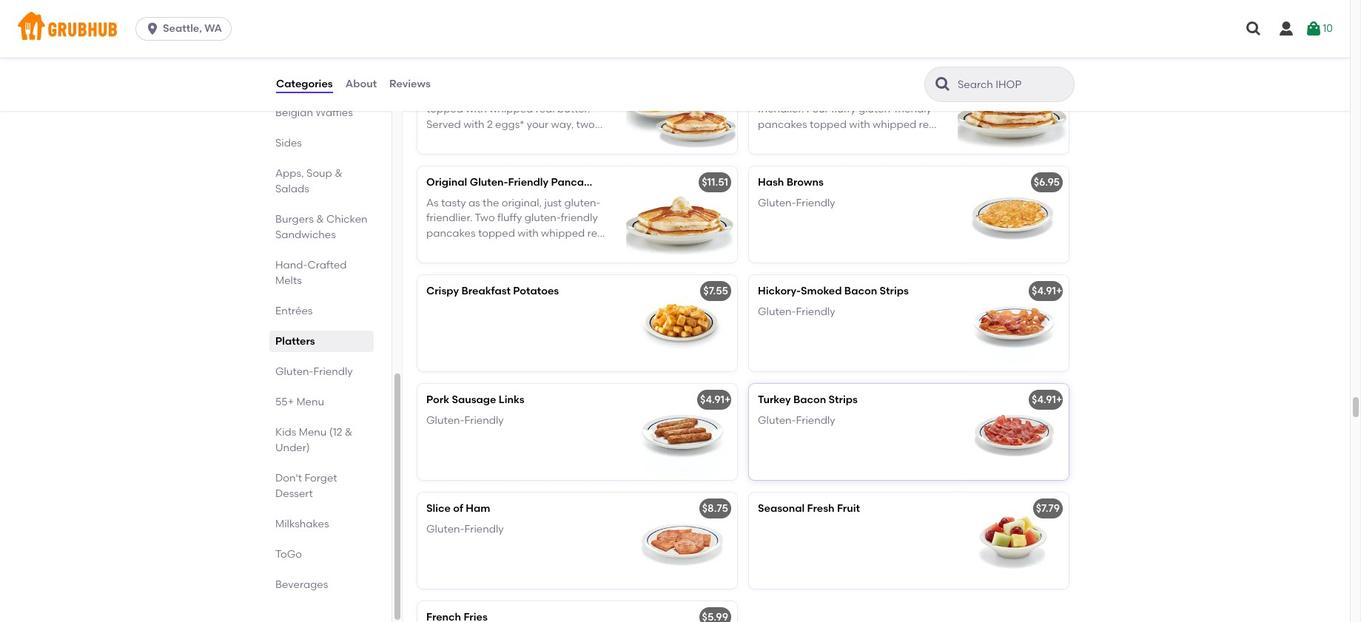 Task type: describe. For each thing, give the bounding box(es) containing it.
$6.95
[[1034, 176, 1060, 188]]

strips
[[461, 133, 488, 146]]

ham
[[466, 502, 490, 515]]

beverages
[[275, 579, 328, 591]]

gluten-friendly for pork sausage links
[[426, 414, 504, 427]]

whipped for original gluten-friendly pancakes - (short stack)
[[541, 227, 585, 239]]

potatoes
[[513, 285, 559, 297]]

fluffy for two
[[497, 212, 522, 224]]

real for original gluten-friendly pancakes - (full stack)
[[919, 118, 938, 131]]

gluten- down 'turkey'
[[758, 414, 796, 427]]

forget
[[305, 472, 337, 485]]

house-made belgian waffles
[[275, 91, 353, 119]]

friendly for original gluten-friendly pancakes - (full stack)
[[895, 103, 932, 116]]

(short
[[610, 176, 641, 188]]

hickory-smoked bacon strips image
[[958, 275, 1069, 371]]

hickory-smoked bacon strips
[[758, 285, 909, 297]]

pork sausage links image
[[626, 384, 737, 480]]

browns
[[787, 176, 824, 188]]

butter. for original gluten-friendly pancakes - (full stack)
[[758, 133, 791, 146]]

1 vertical spatial strips
[[829, 394, 858, 406]]

hash browns
[[758, 176, 824, 188]]

two fluffy, gluten-friendly pancakes topped with whipped real butter. served with 2 eggs* your way, two bacon strips or pork sausage links, and our golden hash browns.
[[426, 88, 603, 161]]

kids
[[275, 426, 296, 439]]

turkey bacon strips
[[758, 394, 858, 406]]

breakfast
[[461, 285, 511, 297]]

house-
[[275, 91, 312, 104]]

eggs*
[[495, 118, 524, 131]]

as for as tasty as the original, just gluten- friendlier. two fluffy gluten-friendly pancakes topped with whipped real butter.
[[426, 197, 439, 209]]

gluten-friendly for hash browns
[[758, 197, 835, 209]]

pancake
[[551, 67, 596, 80]]

your
[[527, 118, 549, 131]]

two
[[576, 118, 595, 131]]

+ for hickory-smoked bacon strips
[[1056, 285, 1063, 297]]

friendly down pork sausage links
[[465, 414, 504, 427]]

golden
[[468, 148, 503, 161]]

seattle,
[[163, 22, 202, 35]]

seasonal
[[758, 502, 805, 515]]

salads
[[275, 183, 309, 195]]

sides
[[275, 137, 302, 150]]

pancakes for as tasty as the original, just gluten- friendlier. two fluffy gluten-friendly pancakes topped with whipped real butter.
[[551, 176, 601, 188]]

search icon image
[[934, 76, 952, 93]]

Search IHOP search field
[[956, 78, 1070, 92]]

topped for original gluten-friendly pancakes - (short stack)
[[478, 227, 515, 239]]

$7.55
[[703, 285, 728, 297]]

belgian
[[275, 107, 313, 119]]

platters
[[275, 335, 315, 348]]

stack) for original gluten-friendly pancakes - (short stack)
[[644, 176, 677, 188]]

& inside kids menu (12 & under)
[[345, 426, 353, 439]]

- for (full
[[935, 67, 939, 80]]

original gluten-friendly pancake combo
[[426, 67, 636, 80]]

as for as tasty as the original, just gluten- friendlier. four fluffy gluten-friendly pancakes topped with whipped real butter.
[[758, 88, 770, 101]]

1 horizontal spatial svg image
[[1245, 20, 1263, 38]]

gluten- down pork
[[426, 414, 465, 427]]

of
[[453, 502, 463, 515]]

under)
[[275, 442, 310, 454]]

fruit
[[837, 502, 860, 515]]

$7.79
[[1036, 502, 1060, 515]]

fluffy,
[[449, 88, 476, 101]]

10 button
[[1305, 16, 1333, 42]]

sausage
[[452, 394, 496, 406]]

links,
[[574, 133, 598, 146]]

gluten-friendly for turkey bacon strips
[[758, 414, 835, 427]]

seasonal fresh fruit
[[758, 502, 860, 515]]

chicken
[[326, 213, 368, 226]]

as tasty as the original, just gluten- friendlier. four fluffy gluten-friendly pancakes topped with whipped real butter.
[[758, 88, 938, 146]]

whipped for original gluten-friendly pancakes - (full stack)
[[873, 118, 917, 131]]

original for original gluten-friendly pancakes - (full stack)
[[758, 67, 799, 80]]

fluffy for four
[[831, 103, 856, 116]]

hand-crafted melts
[[275, 259, 347, 287]]

original gluten-friendly pancakes - (full stack) image
[[958, 57, 1069, 154]]

gluten- down hickory-
[[758, 306, 796, 318]]

original gluten-friendly pancakes - (short stack) image
[[626, 166, 737, 262]]

categories
[[276, 78, 333, 90]]

svg image inside "seattle, wa" button
[[145, 21, 160, 36]]

french fries image
[[626, 602, 737, 623]]

turkey
[[758, 394, 791, 406]]

butter. inside 'two fluffy, gluten-friendly pancakes topped with whipped real butter. served with 2 eggs* your way, two bacon strips or pork sausage links, and our golden hash browns.'
[[557, 103, 590, 116]]

pork
[[426, 394, 449, 406]]

gluten- up fluffy,
[[470, 67, 508, 80]]

togo
[[275, 549, 302, 561]]

$8.75
[[702, 502, 728, 515]]

friendly inside 'two fluffy, gluten-friendly pancakes topped with whipped real butter. served with 2 eggs* your way, two bacon strips or pork sausage links, and our golden hash browns.'
[[515, 88, 552, 101]]

pork
[[503, 133, 526, 146]]

2
[[487, 118, 493, 131]]

0 horizontal spatial bacon
[[793, 394, 826, 406]]

pancakes for original gluten-friendly pancakes - (full stack)
[[758, 118, 807, 131]]

pork sausage links
[[426, 394, 524, 406]]

with inside as tasty as the original, just gluten- friendlier. two fluffy gluten-friendly pancakes topped with whipped real butter.
[[518, 227, 539, 239]]

sausage
[[529, 133, 571, 146]]

$4.91 for turkey bacon strips
[[1032, 394, 1056, 406]]

gluten- down slice at left
[[426, 523, 465, 536]]

browns.
[[532, 148, 571, 161]]

friendlier. for four
[[758, 103, 804, 116]]

don't forget dessert
[[275, 472, 337, 500]]

bacon
[[426, 133, 459, 146]]

waffles
[[316, 107, 353, 119]]

friendly down turkey bacon strips in the bottom right of the page
[[796, 414, 835, 427]]

way,
[[551, 118, 574, 131]]

categories button
[[275, 58, 334, 111]]

- for (short
[[603, 176, 608, 188]]

crispy breakfast potatoes image
[[626, 275, 737, 371]]

55+
[[275, 396, 294, 409]]

gluten-friendly up 55+ menu
[[275, 366, 353, 378]]

as tasty as the original, just gluten- friendlier. two fluffy gluten-friendly pancakes topped with whipped real butter.
[[426, 197, 607, 254]]

and
[[426, 148, 446, 161]]

just for as tasty as the original, just gluten- friendlier. four fluffy gluten-friendly pancakes topped with whipped real butter.
[[876, 88, 894, 101]]

real for original gluten-friendly pancakes - (short stack)
[[587, 227, 607, 239]]

our
[[449, 148, 465, 161]]



Task type: locate. For each thing, give the bounding box(es) containing it.
- left (full
[[935, 67, 939, 80]]

1 vertical spatial two
[[475, 212, 495, 224]]

about
[[345, 78, 377, 90]]

about button
[[345, 58, 378, 111]]

smoked
[[801, 285, 842, 297]]

stack) right (short
[[644, 176, 677, 188]]

1 vertical spatial as
[[468, 197, 480, 209]]

0 horizontal spatial as
[[426, 197, 439, 209]]

with up strips
[[463, 118, 485, 131]]

0 vertical spatial butter.
[[557, 103, 590, 116]]

0 horizontal spatial original,
[[502, 197, 542, 209]]

1 horizontal spatial butter.
[[557, 103, 590, 116]]

2 horizontal spatial pancakes
[[758, 118, 807, 131]]

dessert
[[275, 488, 313, 500]]

1 vertical spatial tasty
[[441, 197, 466, 209]]

friendly up the as tasty as the original, just gluten- friendlier. four fluffy gluten-friendly pancakes topped with whipped real butter.
[[840, 67, 880, 80]]

pancakes
[[883, 67, 933, 80], [551, 176, 601, 188]]

$4.91 +
[[1032, 285, 1063, 297], [700, 394, 731, 406], [1032, 394, 1063, 406]]

0 horizontal spatial two
[[426, 88, 446, 101]]

original gluten-friendly pancakes - (short stack)
[[426, 176, 677, 188]]

1 horizontal spatial fluffy
[[831, 103, 856, 116]]

1 horizontal spatial as
[[800, 88, 812, 101]]

55+ menu
[[275, 396, 324, 409]]

pancakes inside as tasty as the original, just gluten- friendlier. two fluffy gluten-friendly pancakes topped with whipped real butter.
[[426, 227, 476, 239]]

pancakes for as tasty as the original, just gluten- friendlier. four fluffy gluten-friendly pancakes topped with whipped real butter.
[[883, 67, 933, 80]]

2 horizontal spatial butter.
[[758, 133, 791, 146]]

+ for pork sausage links
[[725, 394, 731, 406]]

0 horizontal spatial -
[[603, 176, 608, 188]]

menu left '(12'
[[299, 426, 327, 439]]

1 vertical spatial pancakes
[[758, 118, 807, 131]]

1 horizontal spatial &
[[335, 167, 343, 180]]

butter. up crispy
[[426, 242, 459, 254]]

1 horizontal spatial strips
[[880, 285, 909, 297]]

2 horizontal spatial &
[[345, 426, 353, 439]]

don't
[[275, 472, 302, 485]]

slice
[[426, 502, 451, 515]]

2 vertical spatial pancakes
[[426, 227, 476, 239]]

hash
[[505, 148, 530, 161]]

just
[[876, 88, 894, 101], [544, 197, 562, 209]]

menu
[[296, 396, 324, 409], [299, 426, 327, 439]]

the inside the as tasty as the original, just gluten- friendlier. four fluffy gluten-friendly pancakes topped with whipped real butter.
[[814, 88, 831, 101]]

gluten-friendly down turkey bacon strips in the bottom right of the page
[[758, 414, 835, 427]]

1 horizontal spatial just
[[876, 88, 894, 101]]

whipped inside the as tasty as the original, just gluten- friendlier. four fluffy gluten-friendly pancakes topped with whipped real butter.
[[873, 118, 917, 131]]

0 vertical spatial tasty
[[773, 88, 798, 101]]

gluten- down the "hash"
[[758, 197, 796, 209]]

friendly down the original gluten-friendly pancakes - (full stack)
[[895, 103, 932, 116]]

friendlier. inside as tasty as the original, just gluten- friendlier. two fluffy gluten-friendly pancakes topped with whipped real butter.
[[426, 212, 473, 224]]

0 vertical spatial fluffy
[[831, 103, 856, 116]]

pancakes for original gluten-friendly pancakes - (short stack)
[[426, 227, 476, 239]]

svg image
[[1305, 20, 1323, 38]]

just for as tasty as the original, just gluten- friendlier. two fluffy gluten-friendly pancakes topped with whipped real butter.
[[544, 197, 562, 209]]

gluten- down golden
[[470, 176, 508, 188]]

0 vertical spatial bacon
[[844, 285, 877, 297]]

the for four
[[814, 88, 831, 101]]

+
[[1056, 285, 1063, 297], [725, 394, 731, 406], [1056, 394, 1063, 406]]

whipped inside 'two fluffy, gluten-friendly pancakes topped with whipped real butter. served with 2 eggs* your way, two bacon strips or pork sausage links, and our golden hash browns.'
[[489, 103, 533, 116]]

0 vertical spatial -
[[935, 67, 939, 80]]

0 horizontal spatial &
[[316, 213, 324, 226]]

1 horizontal spatial pancakes
[[883, 67, 933, 80]]

made
[[312, 91, 340, 104]]

served
[[426, 118, 461, 131]]

gluten-friendly down "slice of ham"
[[426, 523, 504, 536]]

friendlier. left four
[[758, 103, 804, 116]]

hash browns image
[[958, 166, 1069, 262]]

just down "original gluten-friendly pancakes - (short stack)"
[[544, 197, 562, 209]]

fresh
[[807, 502, 835, 515]]

soup
[[306, 167, 332, 180]]

real inside 'two fluffy, gluten-friendly pancakes topped with whipped real butter. served with 2 eggs* your way, two bacon strips or pork sausage links, and our golden hash browns.'
[[536, 103, 555, 116]]

$4.91 + for pork sausage links
[[700, 394, 731, 406]]

wa
[[204, 22, 222, 35]]

& inside apps, soup & salads
[[335, 167, 343, 180]]

bacon right 'smoked'
[[844, 285, 877, 297]]

tasty inside the as tasty as the original, just gluten- friendlier. four fluffy gluten-friendly pancakes topped with whipped real butter.
[[773, 88, 798, 101]]

0 vertical spatial whipped
[[489, 103, 533, 116]]

pancakes left search icon
[[883, 67, 933, 80]]

friendly down "original gluten-friendly pancakes - (short stack)"
[[561, 212, 598, 224]]

hash
[[758, 176, 784, 188]]

&
[[335, 167, 343, 180], [316, 213, 324, 226], [345, 426, 353, 439]]

with inside the as tasty as the original, just gluten- friendlier. four fluffy gluten-friendly pancakes topped with whipped real butter.
[[849, 118, 870, 131]]

fluffy inside the as tasty as the original, just gluten- friendlier. four fluffy gluten-friendly pancakes topped with whipped real butter.
[[831, 103, 856, 116]]

as inside as tasty as the original, just gluten- friendlier. two fluffy gluten-friendly pancakes topped with whipped real butter.
[[426, 197, 439, 209]]

kids menu (12 & under)
[[275, 426, 353, 454]]

just inside the as tasty as the original, just gluten- friendlier. four fluffy gluten-friendly pancakes topped with whipped real butter.
[[876, 88, 894, 101]]

original, down the original gluten-friendly pancakes - (full stack)
[[833, 88, 874, 101]]

pancakes down "pancake"
[[554, 88, 603, 101]]

1 vertical spatial friendly
[[895, 103, 932, 116]]

menu for kids
[[299, 426, 327, 439]]

milkshakes
[[275, 518, 329, 531]]

friendly for original gluten-friendly pancakes - (short stack)
[[561, 212, 598, 224]]

gluten-friendly for hickory-smoked bacon strips
[[758, 306, 835, 318]]

2 vertical spatial real
[[587, 227, 607, 239]]

0 vertical spatial topped
[[426, 103, 463, 116]]

& right '(12'
[[345, 426, 353, 439]]

melts
[[275, 275, 302, 287]]

0 horizontal spatial svg image
[[145, 21, 160, 36]]

$11.51
[[702, 176, 728, 188]]

1 vertical spatial &
[[316, 213, 324, 226]]

entrées
[[275, 305, 313, 318]]

topped inside the as tasty as the original, just gluten- friendlier. four fluffy gluten-friendly pancakes topped with whipped real butter.
[[810, 118, 847, 131]]

original for original gluten-friendly pancakes - (short stack)
[[426, 176, 467, 188]]

$14.39
[[1029, 67, 1060, 80]]

friendly down 'smoked'
[[796, 306, 835, 318]]

slice of ham
[[426, 502, 490, 515]]

friendlier.
[[758, 103, 804, 116], [426, 212, 473, 224]]

1 horizontal spatial real
[[587, 227, 607, 239]]

real inside the as tasty as the original, just gluten- friendlier. four fluffy gluten-friendly pancakes topped with whipped real butter.
[[919, 118, 938, 131]]

0 horizontal spatial whipped
[[489, 103, 533, 116]]

tasty for four
[[773, 88, 798, 101]]

friendlier. down the our
[[426, 212, 473, 224]]

0 vertical spatial friendly
[[515, 88, 552, 101]]

seasonal fresh fruit image
[[958, 493, 1069, 589]]

1 horizontal spatial pancakes
[[554, 88, 603, 101]]

0 horizontal spatial fluffy
[[497, 212, 522, 224]]

friendly down browns
[[796, 197, 835, 209]]

the inside as tasty as the original, just gluten- friendlier. two fluffy gluten-friendly pancakes topped with whipped real butter.
[[483, 197, 499, 209]]

strips right 'smoked'
[[880, 285, 909, 297]]

10
[[1323, 22, 1333, 35]]

crispy
[[426, 285, 459, 297]]

0 horizontal spatial real
[[536, 103, 555, 116]]

1 vertical spatial topped
[[810, 118, 847, 131]]

fluffy right four
[[831, 103, 856, 116]]

- left (short
[[603, 176, 608, 188]]

slice of ham image
[[626, 493, 737, 589]]

0 vertical spatial just
[[876, 88, 894, 101]]

0 horizontal spatial stack)
[[644, 176, 677, 188]]

original, for two
[[502, 197, 542, 209]]

1 vertical spatial bacon
[[793, 394, 826, 406]]

strips right 'turkey'
[[829, 394, 858, 406]]

with down "original gluten-friendly pancakes - (short stack)"
[[518, 227, 539, 239]]

as
[[758, 88, 770, 101], [426, 197, 439, 209]]

pancakes inside the as tasty as the original, just gluten- friendlier. four fluffy gluten-friendly pancakes topped with whipped real butter.
[[758, 118, 807, 131]]

original
[[426, 67, 467, 80], [758, 67, 799, 80], [426, 176, 467, 188]]

friendly up 55+ menu
[[314, 366, 353, 378]]

& right soup
[[335, 167, 343, 180]]

1 horizontal spatial topped
[[478, 227, 515, 239]]

2 vertical spatial butter.
[[426, 242, 459, 254]]

svg image
[[1245, 20, 1263, 38], [1278, 20, 1295, 38], [145, 21, 160, 36]]

1 horizontal spatial as
[[758, 88, 770, 101]]

gluten-friendly down sausage
[[426, 414, 504, 427]]

2 horizontal spatial svg image
[[1278, 20, 1295, 38]]

2 vertical spatial &
[[345, 426, 353, 439]]

0 vertical spatial real
[[536, 103, 555, 116]]

0 vertical spatial the
[[814, 88, 831, 101]]

0 vertical spatial two
[[426, 88, 446, 101]]

seattle, wa button
[[136, 17, 238, 41]]

real
[[536, 103, 555, 116], [919, 118, 938, 131], [587, 227, 607, 239]]

1 vertical spatial pancakes
[[551, 176, 601, 188]]

original, inside as tasty as the original, just gluten- friendlier. two fluffy gluten-friendly pancakes topped with whipped real butter.
[[502, 197, 542, 209]]

just inside as tasty as the original, just gluten- friendlier. two fluffy gluten-friendly pancakes topped with whipped real butter.
[[544, 197, 562, 209]]

2 vertical spatial whipped
[[541, 227, 585, 239]]

two inside 'two fluffy, gluten-friendly pancakes topped with whipped real butter. served with 2 eggs* your way, two bacon strips or pork sausage links, and our golden hash browns.'
[[426, 88, 446, 101]]

topped
[[426, 103, 463, 116], [810, 118, 847, 131], [478, 227, 515, 239]]

original gluten-friendly pancakes - (full stack)
[[758, 67, 999, 80]]

2 horizontal spatial friendly
[[895, 103, 932, 116]]

1 vertical spatial as
[[426, 197, 439, 209]]

apps,
[[275, 167, 304, 180]]

bacon right 'turkey'
[[793, 394, 826, 406]]

2 vertical spatial topped
[[478, 227, 515, 239]]

seattle, wa
[[163, 22, 222, 35]]

whipped up eggs*
[[489, 103, 533, 116]]

1 vertical spatial original,
[[502, 197, 542, 209]]

& up sandwiches
[[316, 213, 324, 226]]

gluten- up four
[[801, 67, 840, 80]]

0 vertical spatial pancakes
[[883, 67, 933, 80]]

friendly inside as tasty as the original, just gluten- friendlier. two fluffy gluten-friendly pancakes topped with whipped real butter.
[[561, 212, 598, 224]]

hand-
[[275, 259, 308, 272]]

0 horizontal spatial friendly
[[515, 88, 552, 101]]

stack)
[[966, 67, 999, 80], [644, 176, 677, 188]]

the for two
[[483, 197, 499, 209]]

0 horizontal spatial tasty
[[441, 197, 466, 209]]

fluffy inside as tasty as the original, just gluten- friendlier. two fluffy gluten-friendly pancakes topped with whipped real butter.
[[497, 212, 522, 224]]

gluten-
[[478, 88, 515, 101], [896, 88, 932, 101], [859, 103, 895, 116], [564, 197, 601, 209], [525, 212, 561, 224]]

menu inside kids menu (12 & under)
[[299, 426, 327, 439]]

2 horizontal spatial whipped
[[873, 118, 917, 131]]

original, for four
[[833, 88, 874, 101]]

0 vertical spatial original,
[[833, 88, 874, 101]]

pancakes down browns.
[[551, 176, 601, 188]]

butter. up the "hash"
[[758, 133, 791, 146]]

links
[[499, 394, 524, 406]]

with down fluffy,
[[466, 103, 487, 116]]

two down golden
[[475, 212, 495, 224]]

1 vertical spatial the
[[483, 197, 499, 209]]

$4.91 for pork sausage links
[[700, 394, 725, 406]]

with down the original gluten-friendly pancakes - (full stack)
[[849, 118, 870, 131]]

as inside as tasty as the original, just gluten- friendlier. two fluffy gluten-friendly pancakes topped with whipped real butter.
[[468, 197, 480, 209]]

pancakes down four
[[758, 118, 807, 131]]

tasty for two
[[441, 197, 466, 209]]

friendlier. inside the as tasty as the original, just gluten- friendlier. four fluffy gluten-friendly pancakes topped with whipped real butter.
[[758, 103, 804, 116]]

friendly inside the as tasty as the original, just gluten- friendlier. four fluffy gluten-friendly pancakes topped with whipped real butter.
[[895, 103, 932, 116]]

0 horizontal spatial as
[[468, 197, 480, 209]]

$4.91 + for turkey bacon strips
[[1032, 394, 1063, 406]]

original for original gluten-friendly pancake combo
[[426, 67, 467, 80]]

four
[[807, 103, 829, 116]]

original, inside the as tasty as the original, just gluten- friendlier. four fluffy gluten-friendly pancakes topped with whipped real butter.
[[833, 88, 874, 101]]

0 vertical spatial strips
[[880, 285, 909, 297]]

crispy breakfast potatoes
[[426, 285, 559, 297]]

2 vertical spatial friendly
[[561, 212, 598, 224]]

friendly left "pancake"
[[508, 67, 549, 80]]

hickory-
[[758, 285, 801, 297]]

two inside as tasty as the original, just gluten- friendlier. two fluffy gluten-friendly pancakes topped with whipped real butter.
[[475, 212, 495, 224]]

stack) for original gluten-friendly pancakes - (full stack)
[[966, 67, 999, 80]]

real down search icon
[[919, 118, 938, 131]]

0 horizontal spatial just
[[544, 197, 562, 209]]

as for four
[[800, 88, 812, 101]]

1 vertical spatial just
[[544, 197, 562, 209]]

1 horizontal spatial friendly
[[561, 212, 598, 224]]

(12
[[329, 426, 342, 439]]

pancakes inside 'two fluffy, gluten-friendly pancakes topped with whipped real butter. served with 2 eggs* your way, two bacon strips or pork sausage links, and our golden hash browns.'
[[554, 88, 603, 101]]

1 horizontal spatial whipped
[[541, 227, 585, 239]]

(full
[[942, 67, 963, 80]]

2 horizontal spatial real
[[919, 118, 938, 131]]

1 vertical spatial fluffy
[[497, 212, 522, 224]]

two left fluffy,
[[426, 88, 446, 101]]

topped inside as tasty as the original, just gluten- friendlier. two fluffy gluten-friendly pancakes topped with whipped real butter.
[[478, 227, 515, 239]]

reviews button
[[389, 58, 431, 111]]

whipped inside as tasty as the original, just gluten- friendlier. two fluffy gluten-friendly pancakes topped with whipped real butter.
[[541, 227, 585, 239]]

gluten-friendly down 'hash browns'
[[758, 197, 835, 209]]

menu for 55+
[[296, 396, 324, 409]]

as up four
[[800, 88, 812, 101]]

with
[[466, 103, 487, 116], [463, 118, 485, 131], [849, 118, 870, 131], [518, 227, 539, 239]]

topped inside 'two fluffy, gluten-friendly pancakes topped with whipped real butter. served with 2 eggs* your way, two bacon strips or pork sausage links, and our golden hash browns.'
[[426, 103, 463, 116]]

1 vertical spatial friendlier.
[[426, 212, 473, 224]]

as inside the as tasty as the original, just gluten- friendlier. four fluffy gluten-friendly pancakes topped with whipped real butter.
[[800, 88, 812, 101]]

butter. inside the as tasty as the original, just gluten- friendlier. four fluffy gluten-friendly pancakes topped with whipped real butter.
[[758, 133, 791, 146]]

1 vertical spatial menu
[[299, 426, 327, 439]]

butter. up the way,
[[557, 103, 590, 116]]

menu right 55+
[[296, 396, 324, 409]]

real inside as tasty as the original, just gluten- friendlier. two fluffy gluten-friendly pancakes topped with whipped real butter.
[[587, 227, 607, 239]]

crafted
[[308, 259, 347, 272]]

just down the original gluten-friendly pancakes - (full stack)
[[876, 88, 894, 101]]

or
[[491, 133, 501, 146]]

0 vertical spatial pancakes
[[554, 88, 603, 101]]

$4.91 for hickory-smoked bacon strips
[[1032, 285, 1056, 297]]

sandwiches
[[275, 229, 336, 241]]

as down golden
[[468, 197, 480, 209]]

topped down four
[[810, 118, 847, 131]]

original,
[[833, 88, 874, 101], [502, 197, 542, 209]]

1 horizontal spatial two
[[475, 212, 495, 224]]

friendly down the original gluten-friendly pancake combo
[[515, 88, 552, 101]]

2 horizontal spatial topped
[[810, 118, 847, 131]]

topped for original gluten-friendly pancakes - (full stack)
[[810, 118, 847, 131]]

original, down "original gluten-friendly pancakes - (short stack)"
[[502, 197, 542, 209]]

whipped down "original gluten-friendly pancakes - (short stack)"
[[541, 227, 585, 239]]

as inside the as tasty as the original, just gluten- friendlier. four fluffy gluten-friendly pancakes topped with whipped real butter.
[[758, 88, 770, 101]]

0 horizontal spatial pancakes
[[426, 227, 476, 239]]

1 vertical spatial stack)
[[644, 176, 677, 188]]

gluten-friendly for slice of ham
[[426, 523, 504, 536]]

real up the 'your'
[[536, 103, 555, 116]]

whipped
[[489, 103, 533, 116], [873, 118, 917, 131], [541, 227, 585, 239]]

1 horizontal spatial -
[[935, 67, 939, 80]]

& inside burgers & chicken sandwiches
[[316, 213, 324, 226]]

turkey bacon strips image
[[958, 384, 1069, 480]]

whipped down the original gluten-friendly pancakes - (full stack)
[[873, 118, 917, 131]]

1 horizontal spatial stack)
[[966, 67, 999, 80]]

1 vertical spatial -
[[603, 176, 608, 188]]

the up four
[[814, 88, 831, 101]]

-
[[935, 67, 939, 80], [603, 176, 608, 188]]

0 horizontal spatial strips
[[829, 394, 858, 406]]

0 horizontal spatial friendlier.
[[426, 212, 473, 224]]

tasty inside as tasty as the original, just gluten- friendlier. two fluffy gluten-friendly pancakes topped with whipped real butter.
[[441, 197, 466, 209]]

1 horizontal spatial friendlier.
[[758, 103, 804, 116]]

1 horizontal spatial the
[[814, 88, 831, 101]]

$4.91 + for hickory-smoked bacon strips
[[1032, 285, 1063, 297]]

real down "original gluten-friendly pancakes - (short stack)"
[[587, 227, 607, 239]]

0 horizontal spatial topped
[[426, 103, 463, 116]]

as
[[800, 88, 812, 101], [468, 197, 480, 209]]

gluten- down platters
[[275, 366, 314, 378]]

combo
[[598, 67, 636, 80]]

+ for turkey bacon strips
[[1056, 394, 1063, 406]]

fluffy down "original gluten-friendly pancakes - (short stack)"
[[497, 212, 522, 224]]

topped up served
[[426, 103, 463, 116]]

burgers
[[275, 213, 314, 226]]

friendlier. for two
[[426, 212, 473, 224]]

the down golden
[[483, 197, 499, 209]]

0 vertical spatial as
[[800, 88, 812, 101]]

pancakes up crispy
[[426, 227, 476, 239]]

burgers & chicken sandwiches
[[275, 213, 368, 241]]

0 vertical spatial menu
[[296, 396, 324, 409]]

butter. for original gluten-friendly pancakes - (short stack)
[[426, 242, 459, 254]]

friendly
[[508, 67, 549, 80], [840, 67, 880, 80], [508, 176, 549, 188], [796, 197, 835, 209], [796, 306, 835, 318], [314, 366, 353, 378], [465, 414, 504, 427], [796, 414, 835, 427], [465, 523, 504, 536]]

gluten-friendly down hickory-
[[758, 306, 835, 318]]

main navigation navigation
[[0, 0, 1350, 58]]

apps, soup & salads
[[275, 167, 343, 195]]

original gluten-friendly pancake combo image
[[626, 57, 737, 154]]

friendly down hash
[[508, 176, 549, 188]]

0 horizontal spatial the
[[483, 197, 499, 209]]

butter. inside as tasty as the original, just gluten- friendlier. two fluffy gluten-friendly pancakes topped with whipped real butter.
[[426, 242, 459, 254]]

0 horizontal spatial butter.
[[426, 242, 459, 254]]

0 vertical spatial friendlier.
[[758, 103, 804, 116]]

bacon
[[844, 285, 877, 297], [793, 394, 826, 406]]

0 horizontal spatial pancakes
[[551, 176, 601, 188]]

1 vertical spatial whipped
[[873, 118, 917, 131]]

stack) right (full
[[966, 67, 999, 80]]

1 horizontal spatial original,
[[833, 88, 874, 101]]

0 vertical spatial &
[[335, 167, 343, 180]]

gluten- inside 'two fluffy, gluten-friendly pancakes topped with whipped real butter. served with 2 eggs* your way, two bacon strips or pork sausage links, and our golden hash browns.'
[[478, 88, 515, 101]]

topped up crispy breakfast potatoes at top left
[[478, 227, 515, 239]]

0 vertical spatial as
[[758, 88, 770, 101]]

gluten-
[[470, 67, 508, 80], [801, 67, 840, 80], [470, 176, 508, 188], [758, 197, 796, 209], [758, 306, 796, 318], [275, 366, 314, 378], [426, 414, 465, 427], [758, 414, 796, 427], [426, 523, 465, 536]]

as for two
[[468, 197, 480, 209]]

1 horizontal spatial bacon
[[844, 285, 877, 297]]

friendly down ham
[[465, 523, 504, 536]]

1 horizontal spatial tasty
[[773, 88, 798, 101]]

fluffy
[[831, 103, 856, 116], [497, 212, 522, 224]]



Task type: vqa. For each thing, say whether or not it's contained in the screenshot.
Now
no



